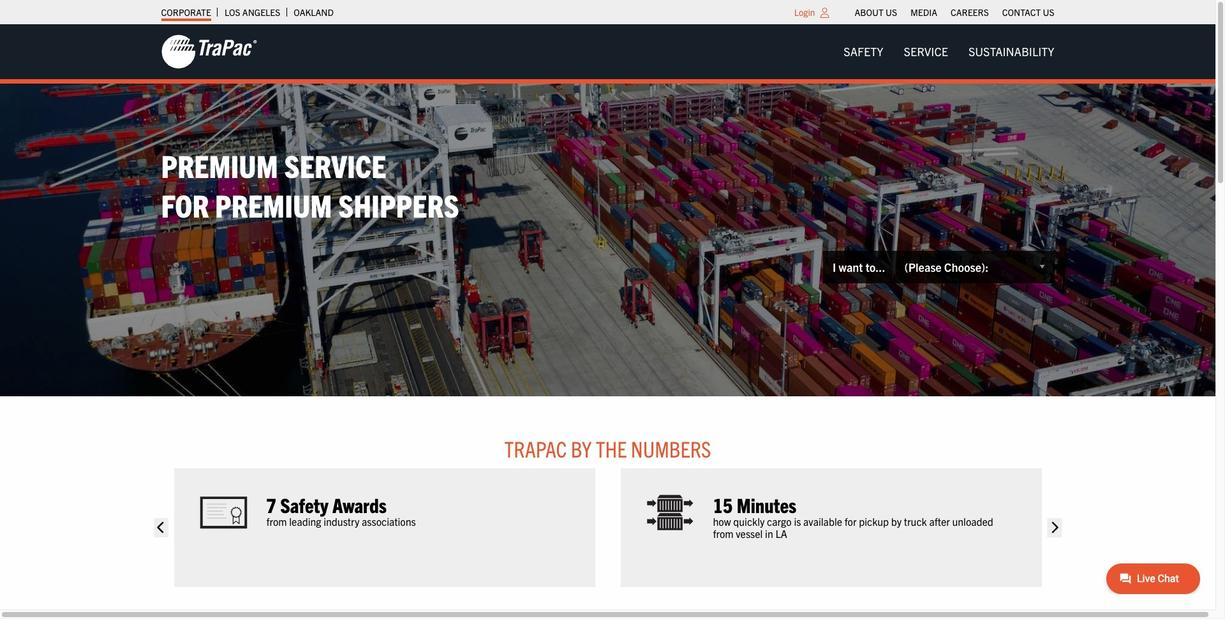 Task type: describe. For each thing, give the bounding box(es) containing it.
us for contact us
[[1043, 6, 1055, 18]]

pickup
[[859, 515, 889, 528]]

service inside menu bar
[[904, 44, 949, 59]]

trapac by the numbers
[[505, 435, 711, 462]]

light image
[[821, 8, 830, 18]]

2 solid image from the left
[[1048, 518, 1062, 537]]

quickly
[[734, 515, 765, 528]]

15
[[713, 492, 733, 517]]

by
[[571, 435, 592, 462]]

about us link
[[855, 3, 898, 21]]

contact us
[[1003, 6, 1055, 18]]

want
[[839, 260, 863, 274]]

for
[[161, 185, 209, 224]]

numbers
[[631, 435, 711, 462]]

sustainability
[[969, 44, 1055, 59]]

contact
[[1003, 6, 1041, 18]]

15 minutes how quickly cargo is available for pickup by truck after unloaded from vessel in la
[[713, 492, 994, 540]]

industry
[[324, 515, 360, 528]]

in
[[765, 527, 774, 540]]

shippers
[[338, 185, 459, 224]]

after
[[930, 515, 950, 528]]

awards
[[333, 492, 387, 517]]

by
[[892, 515, 902, 528]]

sustainability link
[[959, 39, 1065, 65]]

careers link
[[951, 3, 989, 21]]

corporate image
[[161, 34, 257, 70]]

careers
[[951, 6, 989, 18]]

the
[[596, 435, 627, 462]]

oakland link
[[294, 3, 334, 21]]

menu bar containing about us
[[848, 3, 1062, 21]]

angeles
[[242, 6, 280, 18]]

how
[[713, 515, 731, 528]]

vessel
[[736, 527, 763, 540]]

us for about us
[[886, 6, 898, 18]]

contact us link
[[1003, 3, 1055, 21]]

from inside 7 safety awards from leading industry associations
[[267, 515, 287, 528]]

to...
[[866, 260, 886, 274]]

i want to...
[[833, 260, 886, 274]]

los angeles
[[225, 6, 280, 18]]



Task type: vqa. For each thing, say whether or not it's contained in the screenshot.
CORPORATE image
yes



Task type: locate. For each thing, give the bounding box(es) containing it.
menu bar containing safety
[[834, 39, 1065, 65]]

login link
[[795, 6, 816, 18]]

available
[[804, 515, 843, 528]]

for
[[845, 515, 857, 528]]

media
[[911, 6, 938, 18]]

la
[[776, 527, 788, 540]]

solid image
[[154, 518, 168, 537], [1048, 518, 1062, 537]]

minutes
[[737, 492, 797, 517]]

los angeles link
[[225, 3, 280, 21]]

0 horizontal spatial from
[[267, 515, 287, 528]]

us
[[886, 6, 898, 18], [1043, 6, 1055, 18]]

from left leading
[[267, 515, 287, 528]]

1 vertical spatial menu bar
[[834, 39, 1065, 65]]

from
[[267, 515, 287, 528], [713, 527, 734, 540]]

7 safety awards from leading industry associations
[[267, 492, 416, 528]]

menu bar down careers
[[834, 39, 1065, 65]]

about us
[[855, 6, 898, 18]]

1 horizontal spatial us
[[1043, 6, 1055, 18]]

safety right 7
[[280, 492, 329, 517]]

login
[[795, 6, 816, 18]]

us inside 'link'
[[1043, 6, 1055, 18]]

los
[[225, 6, 240, 18]]

i
[[833, 260, 837, 274]]

0 horizontal spatial safety
[[280, 492, 329, 517]]

1 vertical spatial premium
[[215, 185, 332, 224]]

0 vertical spatial menu bar
[[848, 3, 1062, 21]]

1 horizontal spatial from
[[713, 527, 734, 540]]

1 us from the left
[[886, 6, 898, 18]]

from left vessel
[[713, 527, 734, 540]]

0 horizontal spatial us
[[886, 6, 898, 18]]

0 vertical spatial service
[[904, 44, 949, 59]]

service
[[904, 44, 949, 59], [284, 146, 387, 184]]

service link
[[894, 39, 959, 65]]

us right contact
[[1043, 6, 1055, 18]]

0 vertical spatial safety
[[844, 44, 884, 59]]

0 horizontal spatial service
[[284, 146, 387, 184]]

0 vertical spatial premium
[[161, 146, 278, 184]]

oakland
[[294, 6, 334, 18]]

media link
[[911, 3, 938, 21]]

service inside premium service for premium shippers
[[284, 146, 387, 184]]

us right the about
[[886, 6, 898, 18]]

corporate link
[[161, 3, 211, 21]]

unloaded
[[953, 515, 994, 528]]

7
[[267, 492, 276, 517]]

1 solid image from the left
[[154, 518, 168, 537]]

safety
[[844, 44, 884, 59], [280, 492, 329, 517]]

1 vertical spatial service
[[284, 146, 387, 184]]

leading
[[289, 515, 321, 528]]

safety inside menu bar
[[844, 44, 884, 59]]

safety down the about
[[844, 44, 884, 59]]

safety link
[[834, 39, 894, 65]]

1 horizontal spatial service
[[904, 44, 949, 59]]

about
[[855, 6, 884, 18]]

associations
[[362, 515, 416, 528]]

0 horizontal spatial solid image
[[154, 518, 168, 537]]

trapac
[[505, 435, 567, 462]]

truck
[[904, 515, 927, 528]]

1 vertical spatial safety
[[280, 492, 329, 517]]

from inside 15 minutes how quickly cargo is available for pickup by truck after unloaded from vessel in la
[[713, 527, 734, 540]]

menu bar up service link
[[848, 3, 1062, 21]]

is
[[794, 515, 801, 528]]

premium
[[161, 146, 278, 184], [215, 185, 332, 224]]

1 horizontal spatial safety
[[844, 44, 884, 59]]

safety inside 7 safety awards from leading industry associations
[[280, 492, 329, 517]]

corporate
[[161, 6, 211, 18]]

premium service for premium shippers
[[161, 146, 459, 224]]

2 us from the left
[[1043, 6, 1055, 18]]

cargo
[[767, 515, 792, 528]]

1 horizontal spatial solid image
[[1048, 518, 1062, 537]]

menu bar
[[848, 3, 1062, 21], [834, 39, 1065, 65]]



